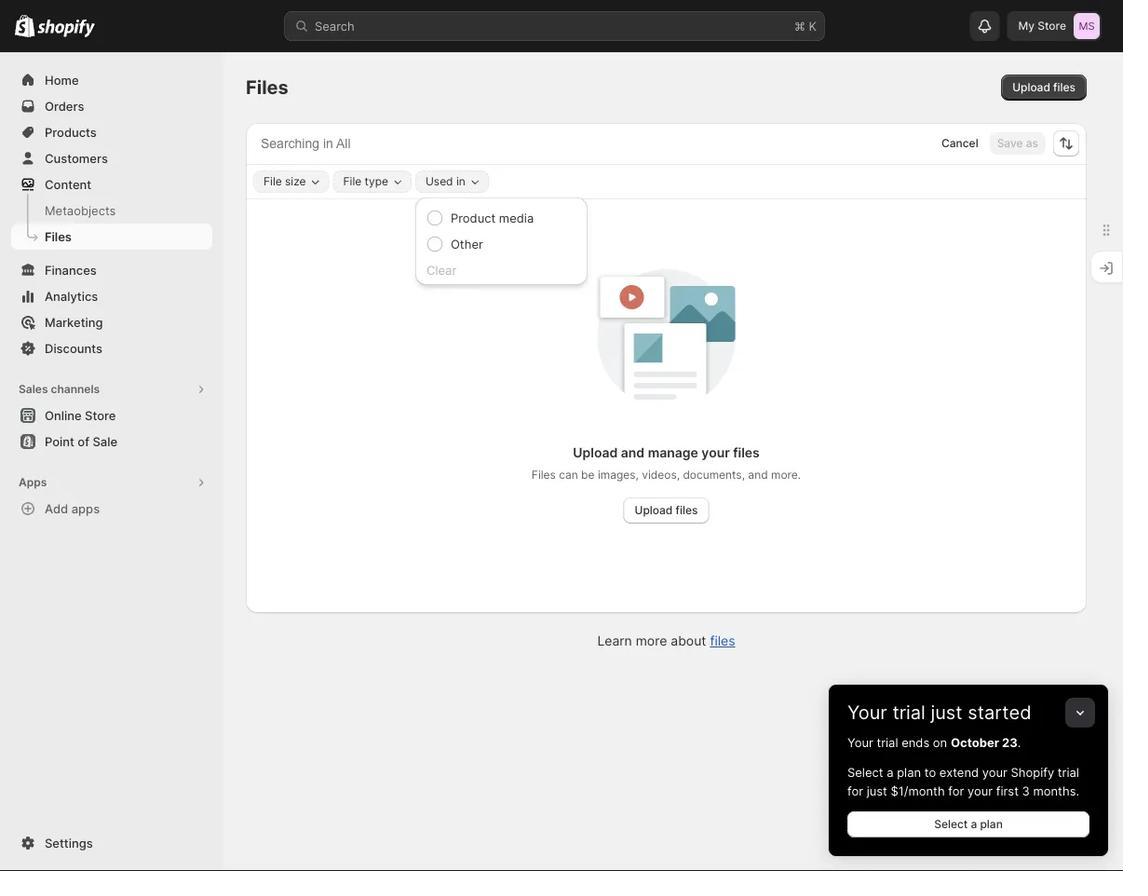 Task type: describe. For each thing, give the bounding box(es) containing it.
content link
[[11, 171, 212, 198]]

files down my store image
[[1054, 81, 1076, 94]]

1 horizontal spatial and
[[748, 468, 768, 482]]

orders
[[45, 99, 84, 113]]

media
[[499, 211, 534, 225]]

⌘
[[795, 19, 806, 33]]

0 horizontal spatial and
[[621, 445, 645, 461]]

home
[[45, 73, 79, 87]]

ends
[[902, 735, 930, 750]]

your trial just started
[[848, 701, 1032, 724]]

your for your trial just started
[[848, 701, 888, 724]]

sales
[[19, 382, 48, 396]]

online store button
[[0, 402, 224, 429]]

2 for from the left
[[949, 784, 965, 798]]

on
[[933, 735, 948, 750]]

used in
[[426, 175, 466, 188]]

your trial just started button
[[829, 685, 1109, 724]]

cancel
[[942, 136, 979, 150]]

select a plan
[[935, 818, 1003, 831]]

my store image
[[1074, 13, 1100, 39]]

to
[[925, 765, 936, 779]]

discounts
[[45, 341, 102, 355]]

⌘ k
[[795, 19, 817, 33]]

a for select a plan to extend your shopify trial for just $1/month for your first 3 months.
[[887, 765, 894, 779]]

product media
[[451, 211, 534, 225]]

type
[[365, 175, 388, 188]]

sales channels button
[[11, 376, 212, 402]]

trial for just
[[893, 701, 926, 724]]

manage
[[648, 445, 699, 461]]

trial for ends
[[877, 735, 899, 750]]

add
[[45, 501, 68, 516]]

more.
[[771, 468, 801, 482]]

add apps button
[[11, 496, 212, 522]]

1 horizontal spatial upload files button
[[1002, 75, 1087, 101]]

file size button
[[254, 171, 328, 192]]

2 vertical spatial files
[[532, 468, 556, 482]]

3
[[1023, 784, 1030, 798]]

files link
[[710, 633, 736, 649]]

marketing link
[[11, 309, 212, 335]]

in
[[456, 175, 466, 188]]

apps
[[71, 501, 100, 516]]

select a plan to extend your shopify trial for just $1/month for your first 3 months.
[[848, 765, 1080, 798]]

orders link
[[11, 93, 212, 119]]

months.
[[1034, 784, 1080, 798]]

files can be images, videos, documents, and more.
[[532, 468, 801, 482]]

discounts link
[[11, 335, 212, 361]]

online store
[[45, 408, 116, 423]]

$1/month
[[891, 784, 945, 798]]

apps button
[[11, 470, 212, 496]]

select for select a plan
[[935, 818, 968, 831]]

used in button
[[416, 171, 488, 192]]

files down 'files can be images, videos, documents, and more.'
[[676, 504, 698, 517]]

images,
[[598, 468, 639, 482]]

content
[[45, 177, 91, 191]]

just inside dropdown button
[[931, 701, 963, 724]]

files right about
[[710, 633, 736, 649]]

store for online store
[[85, 408, 116, 423]]

of
[[78, 434, 89, 449]]

metaobjects link
[[11, 198, 212, 224]]

your for your trial ends on october 23 .
[[848, 735, 874, 750]]

point of sale button
[[0, 429, 224, 455]]

1 for from the left
[[848, 784, 864, 798]]

extend
[[940, 765, 979, 779]]

sales channels
[[19, 382, 100, 396]]

.
[[1018, 735, 1021, 750]]

plan for select a plan
[[981, 818, 1003, 831]]

apps
[[19, 476, 47, 489]]

store for my store
[[1038, 19, 1067, 33]]

can
[[559, 468, 578, 482]]

file size
[[264, 175, 306, 188]]

upload files for bottommost upload files button
[[635, 504, 698, 517]]

product
[[451, 211, 496, 225]]

select a plan link
[[848, 811, 1090, 838]]

my store
[[1019, 19, 1067, 33]]

marketing
[[45, 315, 103, 329]]

your trial just started element
[[829, 733, 1109, 856]]

videos,
[[642, 468, 680, 482]]

finances link
[[11, 257, 212, 283]]

first
[[997, 784, 1019, 798]]

just inside select a plan to extend your shopify trial for just $1/month for your first 3 months.
[[867, 784, 888, 798]]

upload files for the rightmost upload files button
[[1013, 81, 1076, 94]]

file for file size
[[264, 175, 282, 188]]

used
[[426, 175, 453, 188]]



Task type: locate. For each thing, give the bounding box(es) containing it.
0 vertical spatial just
[[931, 701, 963, 724]]

for
[[848, 784, 864, 798], [949, 784, 965, 798]]

shopify image
[[15, 15, 35, 37], [37, 19, 95, 38]]

sale
[[93, 434, 117, 449]]

trial up 'ends'
[[893, 701, 926, 724]]

a up '$1/month'
[[887, 765, 894, 779]]

0 vertical spatial upload files
[[1013, 81, 1076, 94]]

Searching in All field
[[255, 131, 893, 156]]

plan up '$1/month'
[[897, 765, 922, 779]]

store right my
[[1038, 19, 1067, 33]]

0 vertical spatial select
[[848, 765, 884, 779]]

2 horizontal spatial files
[[532, 468, 556, 482]]

plan
[[897, 765, 922, 779], [981, 818, 1003, 831]]

2 vertical spatial your
[[968, 784, 993, 798]]

add apps
[[45, 501, 100, 516]]

upload files button
[[1002, 75, 1087, 101], [624, 498, 709, 524]]

0 horizontal spatial upload files button
[[624, 498, 709, 524]]

upload down my
[[1013, 81, 1051, 94]]

1 vertical spatial and
[[748, 468, 768, 482]]

1 vertical spatial trial
[[877, 735, 899, 750]]

0 vertical spatial store
[[1038, 19, 1067, 33]]

1 vertical spatial your
[[848, 735, 874, 750]]

file type
[[343, 175, 388, 188]]

0 vertical spatial plan
[[897, 765, 922, 779]]

home link
[[11, 67, 212, 93]]

0 horizontal spatial plan
[[897, 765, 922, 779]]

file for file type
[[343, 175, 362, 188]]

a
[[887, 765, 894, 779], [971, 818, 978, 831]]

1 horizontal spatial files
[[246, 76, 289, 99]]

upload files down my store
[[1013, 81, 1076, 94]]

shopify
[[1011, 765, 1055, 779]]

0 horizontal spatial upload
[[573, 445, 618, 461]]

0 horizontal spatial for
[[848, 784, 864, 798]]

more
[[636, 633, 667, 649]]

just up on
[[931, 701, 963, 724]]

file inside dropdown button
[[343, 175, 362, 188]]

1 vertical spatial upload files
[[635, 504, 698, 517]]

your
[[848, 701, 888, 724], [848, 735, 874, 750]]

file type button
[[334, 171, 411, 192]]

plan inside select a plan to extend your shopify trial for just $1/month for your first 3 months.
[[897, 765, 922, 779]]

1 horizontal spatial upload
[[635, 504, 673, 517]]

0 vertical spatial upload files button
[[1002, 75, 1087, 101]]

cancel button
[[934, 132, 986, 155]]

0 horizontal spatial just
[[867, 784, 888, 798]]

select left to
[[848, 765, 884, 779]]

point of sale
[[45, 434, 117, 449]]

trial
[[893, 701, 926, 724], [877, 735, 899, 750], [1058, 765, 1080, 779]]

0 vertical spatial trial
[[893, 701, 926, 724]]

select down select a plan to extend your shopify trial for just $1/month for your first 3 months.
[[935, 818, 968, 831]]

size
[[285, 175, 306, 188]]

1 horizontal spatial just
[[931, 701, 963, 724]]

file
[[264, 175, 282, 188], [343, 175, 362, 188]]

store
[[1038, 19, 1067, 33], [85, 408, 116, 423]]

upload and manage your files
[[573, 445, 760, 461]]

october
[[951, 735, 1000, 750]]

1 vertical spatial just
[[867, 784, 888, 798]]

started
[[968, 701, 1032, 724]]

1 vertical spatial files
[[45, 229, 72, 244]]

search
[[315, 19, 355, 33]]

select
[[848, 765, 884, 779], [935, 818, 968, 831]]

plan for select a plan to extend your shopify trial for just $1/month for your first 3 months.
[[897, 765, 922, 779]]

store up sale
[[85, 408, 116, 423]]

1 horizontal spatial a
[[971, 818, 978, 831]]

upload files button down my store
[[1002, 75, 1087, 101]]

files link
[[11, 224, 212, 250]]

and
[[621, 445, 645, 461], [748, 468, 768, 482]]

and left more.
[[748, 468, 768, 482]]

other
[[451, 237, 483, 251]]

just left '$1/month'
[[867, 784, 888, 798]]

0 vertical spatial your
[[848, 701, 888, 724]]

finances
[[45, 263, 97, 277]]

1 horizontal spatial for
[[949, 784, 965, 798]]

learn
[[598, 633, 632, 649]]

1 vertical spatial your
[[983, 765, 1008, 779]]

online
[[45, 408, 82, 423]]

be
[[581, 468, 595, 482]]

1 horizontal spatial store
[[1038, 19, 1067, 33]]

2 file from the left
[[343, 175, 362, 188]]

settings link
[[11, 830, 212, 856]]

learn more about files
[[598, 633, 736, 649]]

file inside dropdown button
[[264, 175, 282, 188]]

analytics link
[[11, 283, 212, 309]]

upload
[[1013, 81, 1051, 94], [573, 445, 618, 461], [635, 504, 673, 517]]

customers link
[[11, 145, 212, 171]]

upload up be
[[573, 445, 618, 461]]

2 horizontal spatial upload
[[1013, 81, 1051, 94]]

2 vertical spatial upload
[[635, 504, 673, 517]]

file left 'type'
[[343, 175, 362, 188]]

0 horizontal spatial shopify image
[[15, 15, 35, 37]]

and up images, on the right
[[621, 445, 645, 461]]

upload down videos,
[[635, 504, 673, 517]]

a inside select a plan to extend your shopify trial for just $1/month for your first 3 months.
[[887, 765, 894, 779]]

trial inside your trial just started dropdown button
[[893, 701, 926, 724]]

online store link
[[11, 402, 212, 429]]

trial up months.
[[1058, 765, 1080, 779]]

1 vertical spatial a
[[971, 818, 978, 831]]

1 horizontal spatial upload files
[[1013, 81, 1076, 94]]

products link
[[11, 119, 212, 145]]

0 vertical spatial and
[[621, 445, 645, 461]]

your up the first
[[983, 765, 1008, 779]]

your up your trial ends on october 23 .
[[848, 701, 888, 724]]

channels
[[51, 382, 100, 396]]

upload files button down 'files can be images, videos, documents, and more.'
[[624, 498, 709, 524]]

files
[[246, 76, 289, 99], [45, 229, 72, 244], [532, 468, 556, 482]]

upload files
[[1013, 81, 1076, 94], [635, 504, 698, 517]]

trial inside select a plan to extend your shopify trial for just $1/month for your first 3 months.
[[1058, 765, 1080, 779]]

plan down the first
[[981, 818, 1003, 831]]

0 vertical spatial a
[[887, 765, 894, 779]]

1 horizontal spatial select
[[935, 818, 968, 831]]

1 vertical spatial select
[[935, 818, 968, 831]]

2 your from the top
[[848, 735, 874, 750]]

your left the first
[[968, 784, 993, 798]]

0 horizontal spatial a
[[887, 765, 894, 779]]

1 vertical spatial plan
[[981, 818, 1003, 831]]

0 horizontal spatial select
[[848, 765, 884, 779]]

your trial ends on october 23 .
[[848, 735, 1021, 750]]

point
[[45, 434, 74, 449]]

0 horizontal spatial store
[[85, 408, 116, 423]]

1 file from the left
[[264, 175, 282, 188]]

customers
[[45, 151, 108, 165]]

for down extend
[[949, 784, 965, 798]]

1 horizontal spatial plan
[[981, 818, 1003, 831]]

files
[[1054, 81, 1076, 94], [733, 445, 760, 461], [676, 504, 698, 517], [710, 633, 736, 649]]

your up documents,
[[702, 445, 730, 461]]

files up documents,
[[733, 445, 760, 461]]

for left '$1/month'
[[848, 784, 864, 798]]

my
[[1019, 19, 1035, 33]]

1 vertical spatial store
[[85, 408, 116, 423]]

0 vertical spatial upload
[[1013, 81, 1051, 94]]

your
[[702, 445, 730, 461], [983, 765, 1008, 779], [968, 784, 993, 798]]

settings
[[45, 836, 93, 850]]

analytics
[[45, 289, 98, 303]]

products
[[45, 125, 97, 139]]

select inside select a plan to extend your shopify trial for just $1/month for your first 3 months.
[[848, 765, 884, 779]]

1 vertical spatial upload files button
[[624, 498, 709, 524]]

1 your from the top
[[848, 701, 888, 724]]

23
[[1002, 735, 1018, 750]]

store inside 'button'
[[85, 408, 116, 423]]

about
[[671, 633, 707, 649]]

1 horizontal spatial shopify image
[[37, 19, 95, 38]]

metaobjects
[[45, 203, 116, 218]]

2 vertical spatial trial
[[1058, 765, 1080, 779]]

a for select a plan
[[971, 818, 978, 831]]

1 vertical spatial upload
[[573, 445, 618, 461]]

file left "size"
[[264, 175, 282, 188]]

your inside your trial just started dropdown button
[[848, 701, 888, 724]]

a down select a plan to extend your shopify trial for just $1/month for your first 3 months.
[[971, 818, 978, 831]]

0 vertical spatial your
[[702, 445, 730, 461]]

point of sale link
[[11, 429, 212, 455]]

trial left 'ends'
[[877, 735, 899, 750]]

documents,
[[683, 468, 745, 482]]

your left 'ends'
[[848, 735, 874, 750]]

0 horizontal spatial files
[[45, 229, 72, 244]]

0 horizontal spatial upload files
[[635, 504, 698, 517]]

select for select a plan to extend your shopify trial for just $1/month for your first 3 months.
[[848, 765, 884, 779]]

0 vertical spatial files
[[246, 76, 289, 99]]

upload files down 'files can be images, videos, documents, and more.'
[[635, 504, 698, 517]]

0 horizontal spatial file
[[264, 175, 282, 188]]

1 horizontal spatial file
[[343, 175, 362, 188]]

k
[[809, 19, 817, 33]]

your inside your trial just started "element"
[[848, 735, 874, 750]]



Task type: vqa. For each thing, say whether or not it's contained in the screenshot.
ONLINE STORE link
yes



